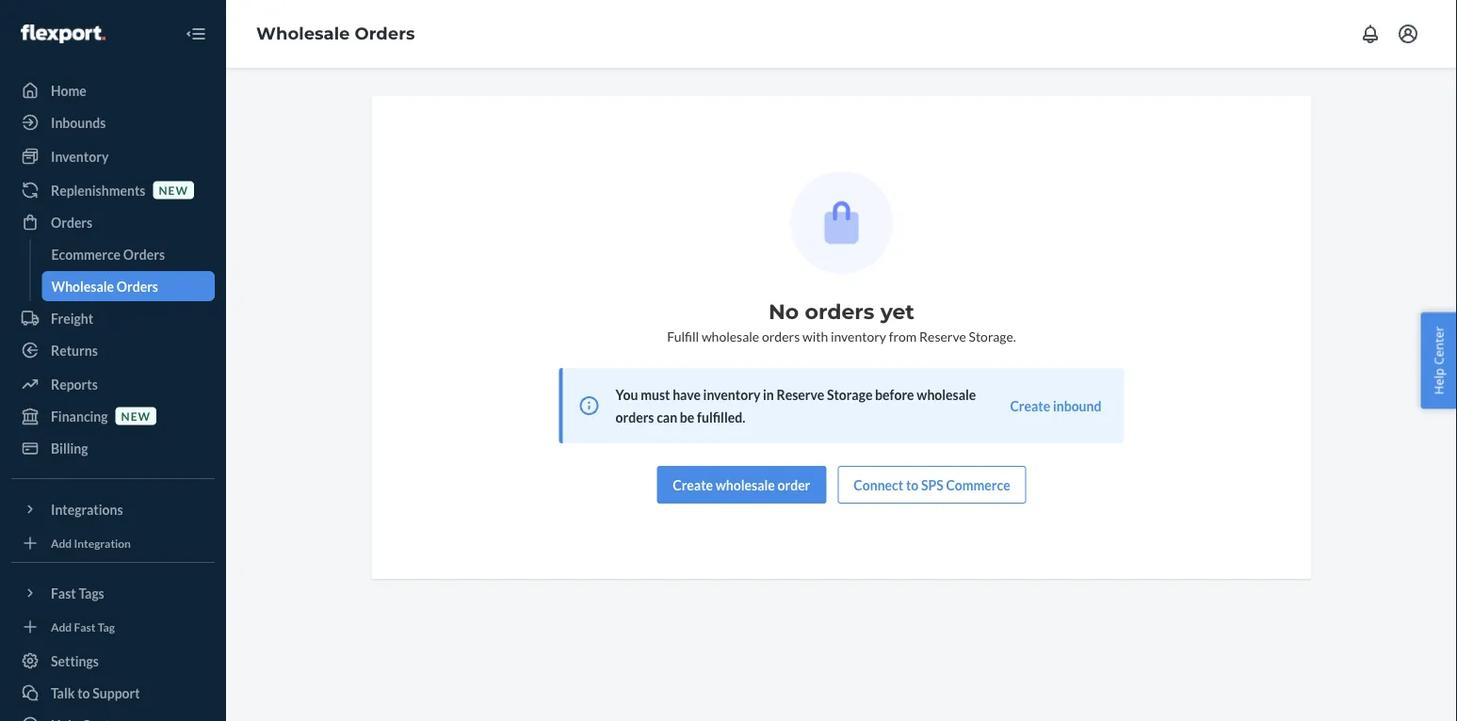 Task type: locate. For each thing, give the bounding box(es) containing it.
0 horizontal spatial wholesale orders link
[[42, 271, 215, 302]]

to left sps
[[907, 477, 919, 493]]

fulfilled.
[[697, 409, 746, 426]]

fast tags
[[51, 586, 104, 602]]

orders inside you must have inventory in reserve storage before wholesale orders can be fulfilled.
[[616, 409, 655, 426]]

wholesale left order
[[716, 477, 775, 493]]

can
[[657, 409, 678, 426]]

settings link
[[11, 647, 215, 677]]

0 vertical spatial wholesale orders link
[[256, 23, 415, 44]]

reserve right from at the right top
[[920, 328, 967, 344]]

create wholesale order
[[673, 477, 811, 493]]

add up settings
[[51, 621, 72, 634]]

1 horizontal spatial wholesale orders
[[256, 23, 415, 44]]

add left integration on the left
[[51, 537, 72, 550]]

billing
[[51, 441, 88, 457]]

ecommerce
[[51, 246, 121, 262]]

0 horizontal spatial reserve
[[777, 387, 825, 403]]

create down be
[[673, 477, 714, 493]]

0 vertical spatial create
[[1011, 398, 1051, 414]]

storage.
[[969, 328, 1017, 344]]

create
[[1011, 398, 1051, 414], [673, 477, 714, 493]]

0 vertical spatial wholesale
[[256, 23, 350, 44]]

1 vertical spatial add
[[51, 621, 72, 634]]

new for replenishments
[[159, 183, 188, 197]]

wholesale right fulfill
[[702, 328, 760, 344]]

0 horizontal spatial new
[[121, 409, 151, 423]]

to
[[907, 477, 919, 493], [77, 686, 90, 702]]

returns
[[51, 343, 98, 359]]

orders inside orders link
[[51, 214, 93, 230]]

reserve
[[920, 328, 967, 344], [777, 387, 825, 403]]

create for create wholesale order
[[673, 477, 714, 493]]

1 horizontal spatial new
[[159, 183, 188, 197]]

0 horizontal spatial create
[[673, 477, 714, 493]]

1 vertical spatial wholesale
[[917, 387, 977, 403]]

inventory up fulfilled.
[[704, 387, 761, 403]]

help center
[[1431, 327, 1448, 395]]

fast left tag
[[74, 621, 96, 634]]

new
[[159, 183, 188, 197], [121, 409, 151, 423]]

reserve right 'in'
[[777, 387, 825, 403]]

create inbound button
[[1011, 397, 1102, 416]]

1 vertical spatial inventory
[[704, 387, 761, 403]]

wholesale orders
[[256, 23, 415, 44], [51, 278, 158, 295]]

0 vertical spatial wholesale orders
[[256, 23, 415, 44]]

financing
[[51, 409, 108, 425]]

2 horizontal spatial orders
[[805, 299, 875, 325]]

0 vertical spatial add
[[51, 537, 72, 550]]

0 vertical spatial to
[[907, 477, 919, 493]]

returns link
[[11, 336, 215, 366]]

fulfill
[[667, 328, 699, 344]]

fast inside dropdown button
[[51, 586, 76, 602]]

talk to support
[[51, 686, 140, 702]]

0 vertical spatial inventory
[[831, 328, 887, 344]]

1 vertical spatial new
[[121, 409, 151, 423]]

2 add from the top
[[51, 621, 72, 634]]

orders down no
[[762, 328, 800, 344]]

fast
[[51, 586, 76, 602], [74, 621, 96, 634]]

0 vertical spatial wholesale
[[702, 328, 760, 344]]

home
[[51, 82, 87, 98]]

from
[[889, 328, 917, 344]]

reports
[[51, 377, 98, 393]]

new for financing
[[121, 409, 151, 423]]

1 vertical spatial to
[[77, 686, 90, 702]]

wholesale
[[256, 23, 350, 44], [51, 278, 114, 295]]

wholesale
[[702, 328, 760, 344], [917, 387, 977, 403], [716, 477, 775, 493]]

1 vertical spatial reserve
[[777, 387, 825, 403]]

wholesale right before
[[917, 387, 977, 403]]

reserve inside you must have inventory in reserve storage before wholesale orders can be fulfilled.
[[777, 387, 825, 403]]

create left "inbound"
[[1011, 398, 1051, 414]]

new down reports link
[[121, 409, 151, 423]]

wholesale orders link
[[256, 23, 415, 44], [42, 271, 215, 302]]

1 vertical spatial wholesale orders
[[51, 278, 158, 295]]

add for add fast tag
[[51, 621, 72, 634]]

create inbound
[[1011, 398, 1102, 414]]

home link
[[11, 75, 215, 106]]

inventory right with
[[831, 328, 887, 344]]

settings
[[51, 654, 99, 670]]

to right the talk
[[77, 686, 90, 702]]

ecommerce orders
[[51, 246, 165, 262]]

orders down you
[[616, 409, 655, 426]]

inventory inside you must have inventory in reserve storage before wholesale orders can be fulfilled.
[[704, 387, 761, 403]]

1 vertical spatial create
[[673, 477, 714, 493]]

inventory
[[51, 148, 109, 164]]

0 horizontal spatial to
[[77, 686, 90, 702]]

you must have inventory in reserve storage before wholesale orders can be fulfilled.
[[616, 387, 977, 426]]

0 vertical spatial fast
[[51, 586, 76, 602]]

1 horizontal spatial inventory
[[831, 328, 887, 344]]

to for sps
[[907, 477, 919, 493]]

1 horizontal spatial create
[[1011, 398, 1051, 414]]

center
[[1431, 327, 1448, 365]]

0 horizontal spatial orders
[[616, 409, 655, 426]]

add
[[51, 537, 72, 550], [51, 621, 72, 634]]

fast left "tags"
[[51, 586, 76, 602]]

1 horizontal spatial wholesale
[[256, 23, 350, 44]]

2 vertical spatial wholesale
[[716, 477, 775, 493]]

inventory
[[831, 328, 887, 344], [704, 387, 761, 403]]

create inside "link"
[[673, 477, 714, 493]]

freight link
[[11, 303, 215, 334]]

1 add from the top
[[51, 537, 72, 550]]

1 horizontal spatial to
[[907, 477, 919, 493]]

orders up with
[[805, 299, 875, 325]]

to inside button
[[77, 686, 90, 702]]

add integration link
[[11, 532, 215, 555]]

wholesale inside create wholesale order button
[[716, 477, 775, 493]]

new up orders link
[[159, 183, 188, 197]]

0 horizontal spatial wholesale
[[51, 278, 114, 295]]

to inside button
[[907, 477, 919, 493]]

2 vertical spatial orders
[[616, 409, 655, 426]]

0 vertical spatial reserve
[[920, 328, 967, 344]]

orders
[[355, 23, 415, 44], [51, 214, 93, 230], [123, 246, 165, 262], [117, 278, 158, 295]]

1 horizontal spatial orders
[[762, 328, 800, 344]]

0 horizontal spatial inventory
[[704, 387, 761, 403]]

tag
[[98, 621, 115, 634]]

0 vertical spatial new
[[159, 183, 188, 197]]

orders link
[[11, 207, 215, 237]]

you
[[616, 387, 638, 403]]

0 vertical spatial orders
[[805, 299, 875, 325]]

talk to support button
[[11, 679, 215, 709]]

inventory link
[[11, 141, 215, 172]]

orders
[[805, 299, 875, 325], [762, 328, 800, 344], [616, 409, 655, 426]]

1 horizontal spatial reserve
[[920, 328, 967, 344]]



Task type: vqa. For each thing, say whether or not it's contained in the screenshot.
the top 'Inbound'
no



Task type: describe. For each thing, give the bounding box(es) containing it.
1 horizontal spatial wholesale orders link
[[256, 23, 415, 44]]

be
[[680, 409, 695, 426]]

talk
[[51, 686, 75, 702]]

1 vertical spatial wholesale
[[51, 278, 114, 295]]

help
[[1431, 369, 1448, 395]]

add for add integration
[[51, 537, 72, 550]]

1 vertical spatial wholesale orders link
[[42, 271, 215, 302]]

to for support
[[77, 686, 90, 702]]

add fast tag
[[51, 621, 115, 634]]

connect to sps commerce link
[[838, 467, 1027, 504]]

connect to sps commerce
[[854, 477, 1011, 493]]

flexport logo image
[[21, 24, 105, 43]]

sps
[[922, 477, 944, 493]]

yet
[[881, 299, 915, 325]]

before
[[876, 387, 915, 403]]

1 vertical spatial fast
[[74, 621, 96, 634]]

ecommerce orders link
[[42, 239, 215, 270]]

add fast tag link
[[11, 616, 215, 639]]

reports link
[[11, 369, 215, 400]]

order
[[778, 477, 811, 493]]

empty list image
[[791, 172, 893, 274]]

wholesale inside you must have inventory in reserve storage before wholesale orders can be fulfilled.
[[917, 387, 977, 403]]

inventory inside no orders yet fulfill wholesale orders with inventory from reserve storage.
[[831, 328, 887, 344]]

tags
[[79, 586, 104, 602]]

open notifications image
[[1360, 23, 1383, 45]]

with
[[803, 328, 829, 344]]

must
[[641, 387, 670, 403]]

integrations
[[51, 502, 123, 518]]

1 vertical spatial orders
[[762, 328, 800, 344]]

reserve inside no orders yet fulfill wholesale orders with inventory from reserve storage.
[[920, 328, 967, 344]]

create wholesale order button
[[657, 467, 827, 504]]

in
[[763, 387, 775, 403]]

inbound
[[1054, 398, 1102, 414]]

add integration
[[51, 537, 131, 550]]

integration
[[74, 537, 131, 550]]

help center button
[[1422, 313, 1458, 409]]

wholesale inside no orders yet fulfill wholesale orders with inventory from reserve storage.
[[702, 328, 760, 344]]

replenishments
[[51, 182, 146, 198]]

create for create inbound
[[1011, 398, 1051, 414]]

close navigation image
[[185, 23, 207, 45]]

freight
[[51, 311, 93, 327]]

inbounds link
[[11, 107, 215, 138]]

inbounds
[[51, 115, 106, 131]]

commerce
[[947, 477, 1011, 493]]

no orders yet fulfill wholesale orders with inventory from reserve storage.
[[667, 299, 1017, 344]]

integrations button
[[11, 495, 215, 525]]

fast tags button
[[11, 579, 215, 609]]

no
[[769, 299, 799, 325]]

connect
[[854, 477, 904, 493]]

support
[[93, 686, 140, 702]]

billing link
[[11, 434, 215, 464]]

storage
[[827, 387, 873, 403]]

0 horizontal spatial wholesale orders
[[51, 278, 158, 295]]

have
[[673, 387, 701, 403]]

connect to sps commerce button
[[838, 467, 1027, 504]]

open account menu image
[[1398, 23, 1420, 45]]

create wholesale order link
[[657, 467, 827, 504]]

orders inside ecommerce orders link
[[123, 246, 165, 262]]



